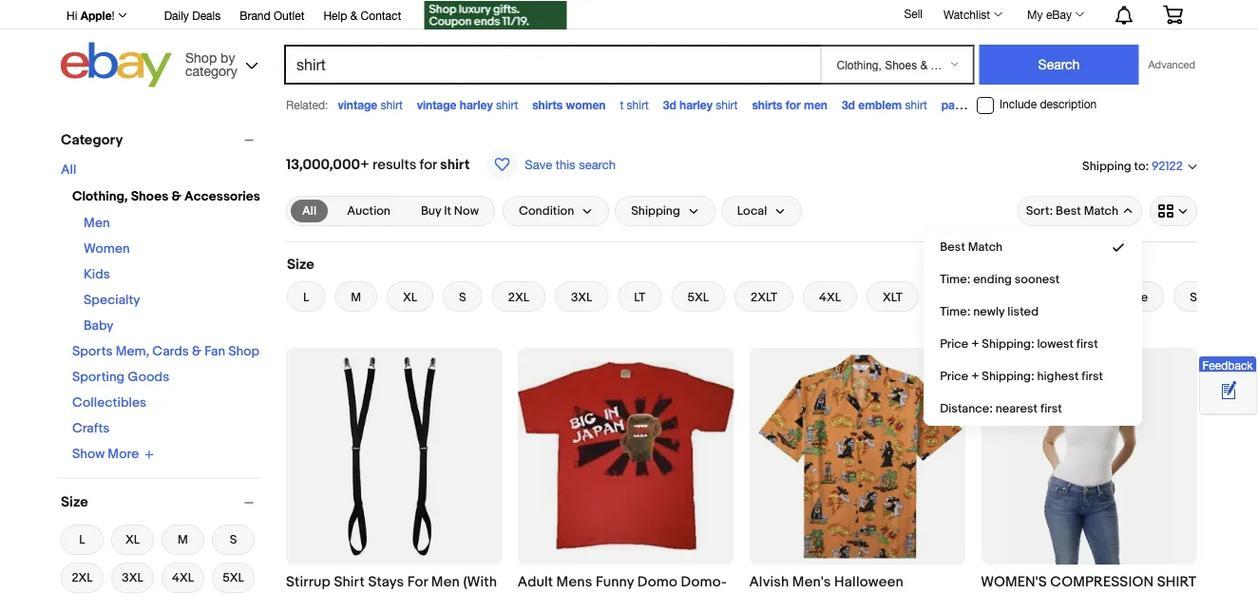 Task type: describe. For each thing, give the bounding box(es) containing it.
vintage shirt
[[338, 98, 403, 111]]

s inside main content
[[459, 290, 466, 305]]

5xl for 5xl 'link' in main content
[[688, 290, 709, 305]]

+ for price + shipping: lowest first
[[971, 337, 979, 351]]

sleeve length
[[952, 256, 1044, 273]]

1 vertical spatial s link
[[212, 523, 255, 557]]

1 vertical spatial m
[[178, 532, 188, 547]]

match inside dropdown button
[[1084, 204, 1119, 218]]

my
[[1028, 8, 1043, 21]]

1 horizontal spatial all link
[[291, 200, 328, 222]]

price + shipping: highest first
[[940, 369, 1103, 384]]

your shopping cart image
[[1162, 5, 1184, 24]]

fan
[[205, 344, 225, 360]]

1 horizontal spatial 4xl link
[[803, 281, 857, 312]]

best match
[[940, 240, 1003, 254]]

1 vertical spatial l
[[79, 532, 85, 547]]

shop inside sports mem, cards & fan shop sporting goods collectibles crafts
[[228, 344, 259, 360]]

shirt left shirts for men
[[716, 98, 738, 111]]

baby link
[[84, 318, 114, 334]]

0 horizontal spatial all
[[61, 162, 76, 178]]

xl for left xl link
[[125, 532, 140, 547]]

2xlt
[[751, 290, 778, 305]]

1 vertical spatial 5xl link
[[212, 561, 255, 594]]

1 vertical spatial s
[[230, 532, 237, 547]]

m inside main content
[[351, 290, 361, 305]]

men
[[804, 98, 828, 111]]

1 horizontal spatial xl link
[[387, 281, 433, 312]]

soonest
[[1015, 272, 1060, 287]]

shirt inside the alvish men's halloween hawaiian shirt pumpkins butto
[[812, 593, 843, 594]]

foot
[[286, 593, 316, 594]]

none submit inside shop by category banner
[[979, 45, 1139, 85]]

0 horizontal spatial best
[[940, 240, 965, 254]]

2xl for the top 2xl link
[[508, 290, 529, 305]]

stays
[[368, 573, 404, 590]]

vintage harley shirt
[[417, 98, 518, 111]]

harley for vintage
[[460, 98, 493, 111]]

shipping: for highest
[[982, 369, 1035, 384]]

Search for anything text field
[[287, 47, 817, 83]]

this
[[556, 157, 576, 172]]

auction
[[347, 204, 391, 218]]

shipping for shipping to : 92122
[[1083, 159, 1132, 173]]

long
[[968, 290, 996, 305]]

show more button
[[72, 446, 154, 462]]

save this search
[[525, 157, 616, 172]]

xlt link
[[867, 281, 919, 312]]

all inside main content
[[302, 203, 317, 218]]

1 vertical spatial m link
[[162, 523, 204, 557]]

2xl for left 2xl link
[[72, 570, 93, 585]]

short sleeve link
[[1062, 281, 1164, 312]]

0 horizontal spatial 2xl link
[[61, 561, 104, 594]]

best match link
[[925, 231, 1141, 263]]

shoes
[[131, 189, 169, 205]]

shirt right emblem
[[905, 98, 927, 111]]

13,000,000
[[286, 156, 360, 173]]

sporting
[[72, 369, 125, 385]]

pants link
[[942, 96, 972, 112]]

pants
[[942, 98, 972, 111]]

0 horizontal spatial &
[[171, 189, 181, 205]]

include description
[[1000, 98, 1097, 111]]

men's
[[792, 573, 831, 590]]

specialty link
[[84, 292, 140, 308]]

size button
[[61, 494, 262, 511]]

1 horizontal spatial l link
[[287, 281, 325, 312]]

:
[[1146, 159, 1149, 173]]

price + shipping: lowest first
[[940, 337, 1098, 351]]

condition
[[519, 204, 574, 218]]

0 horizontal spatial size
[[61, 494, 88, 511]]

women's compression shirt sleeveless light compression made usa image
[[1008, 348, 1170, 564]]

1 horizontal spatial for
[[786, 98, 801, 111]]

sell
[[904, 7, 923, 20]]

5xl link inside main content
[[671, 281, 725, 312]]

long sleeve link
[[952, 281, 1052, 312]]

show
[[72, 446, 105, 462]]

compression
[[1050, 573, 1154, 590]]

category
[[61, 131, 123, 148]]

men link
[[84, 215, 110, 231]]

0 vertical spatial 2xl link
[[492, 281, 545, 312]]

mem,
[[116, 344, 149, 360]]

t shirt
[[620, 98, 649, 111]]

now
[[454, 204, 479, 218]]

sort: best match button
[[1018, 196, 1142, 226]]

domo
[[638, 573, 678, 590]]

contact
[[361, 9, 401, 22]]

92122
[[1152, 159, 1183, 174]]

shirts for shirts for men
[[752, 98, 783, 111]]

big
[[546, 593, 568, 594]]

women
[[566, 98, 606, 111]]

l inside main content
[[303, 290, 309, 305]]

kun
[[518, 593, 543, 594]]

2 vertical spatial first
[[1041, 401, 1062, 416]]

it
[[444, 204, 451, 218]]

(with
[[463, 573, 497, 590]]

time: newly listed
[[940, 304, 1039, 319]]

feedback
[[1203, 358, 1253, 372]]

3d for 3d emblem shirt
[[842, 98, 855, 111]]

0 vertical spatial 3xl link
[[555, 281, 609, 312]]

!
[[112, 9, 115, 22]]

1 vertical spatial l link
[[61, 523, 104, 557]]

help
[[324, 9, 347, 22]]

ebay
[[1046, 8, 1072, 21]]

save this search button
[[481, 148, 622, 181]]

main content containing 13,000,000
[[278, 122, 1258, 594]]

0 horizontal spatial sleeve
[[952, 256, 996, 273]]

alvish
[[749, 573, 789, 590]]

4xl for rightmost "4xl" link
[[819, 290, 841, 305]]

women's compression shirt sleeveless ligh heading
[[981, 573, 1196, 594]]

shipping to : 92122
[[1083, 159, 1183, 174]]

account navigation
[[56, 0, 1198, 32]]

stirrup shirt stays for men (with foot loop) - adjustable elastic shirt stay image
[[286, 348, 503, 564]]

nearest
[[996, 401, 1038, 416]]

men inside men women kids specialty baby
[[84, 215, 110, 231]]

hawaiian
[[749, 593, 808, 594]]

first for price + shipping: highest first
[[1082, 369, 1103, 384]]

0 horizontal spatial xl link
[[111, 523, 154, 557]]

sleeveless
[[1190, 290, 1250, 305]]

hi
[[67, 9, 77, 22]]

deals
[[192, 9, 221, 22]]

alvish men's halloween hawaiian shirt pumpkins butto link
[[749, 572, 966, 594]]

emblem
[[859, 98, 902, 111]]

funny
[[596, 573, 634, 590]]

goods
[[128, 369, 169, 385]]

shirt up results
[[381, 98, 403, 111]]

shirts for men
[[752, 98, 828, 111]]

daily
[[164, 9, 189, 22]]

price + shipping: lowest first link
[[925, 328, 1141, 360]]

description
[[1040, 98, 1097, 111]]



Task type: vqa. For each thing, say whether or not it's contained in the screenshot.
'fashionable,'
no



Task type: locate. For each thing, give the bounding box(es) containing it.
0 vertical spatial &
[[350, 9, 358, 22]]

size inside main content
[[287, 256, 314, 273]]

& left fan
[[192, 344, 202, 360]]

1 vertical spatial 3xl link
[[111, 561, 154, 594]]

0 vertical spatial shipping:
[[982, 337, 1035, 351]]

0 vertical spatial xl link
[[387, 281, 433, 312]]

0 horizontal spatial xl
[[125, 532, 140, 547]]

s link down now
[[443, 281, 483, 312]]

3xl link left "lt" 'link'
[[555, 281, 609, 312]]

1 horizontal spatial 4xl
[[819, 290, 841, 305]]

price down time: newly listed
[[940, 337, 969, 351]]

4xl link down size dropdown button
[[162, 561, 204, 594]]

alvish men's halloween hawaiian shirt pumpkins button down skull horror shirts image
[[752, 348, 964, 564]]

+ left results
[[360, 156, 369, 173]]

0 vertical spatial shop
[[185, 49, 217, 65]]

men women kids specialty baby
[[84, 215, 140, 334]]

domo-
[[681, 573, 727, 590]]

1 horizontal spatial shirt
[[812, 593, 843, 594]]

shirts for shirts women
[[532, 98, 563, 111]]

5xl link right "lt" 'link'
[[671, 281, 725, 312]]

1 time: from the top
[[940, 272, 971, 287]]

None submit
[[979, 45, 1139, 85]]

1 shirts from the left
[[532, 98, 563, 111]]

save
[[525, 157, 552, 172]]

main content
[[278, 122, 1258, 594]]

2 time: from the top
[[940, 304, 971, 319]]

length
[[999, 256, 1044, 273]]

2 horizontal spatial &
[[350, 9, 358, 22]]

watchlist link
[[933, 3, 1011, 26]]

1 vertical spatial best
[[940, 240, 965, 254]]

kids
[[84, 267, 110, 283]]

1 horizontal spatial 2xl
[[508, 290, 529, 305]]

shirts women
[[532, 98, 606, 111]]

men inside stirrup shirt stays for men (with foot loop) - adjustable elasti
[[431, 573, 460, 590]]

1 horizontal spatial 5xl
[[688, 290, 709, 305]]

1 horizontal spatial men
[[431, 573, 460, 590]]

1 vertical spatial 3xl
[[122, 570, 143, 585]]

xl down size dropdown button
[[125, 532, 140, 547]]

m link down auction
[[335, 281, 377, 312]]

japan
[[586, 593, 626, 594]]

m
[[351, 290, 361, 305], [178, 532, 188, 547]]

0 vertical spatial match
[[1084, 204, 1119, 218]]

ending
[[973, 272, 1012, 287]]

1 horizontal spatial harley
[[680, 98, 713, 111]]

l down all text field
[[303, 290, 309, 305]]

best up sleeve length
[[940, 240, 965, 254]]

0 vertical spatial 5xl link
[[671, 281, 725, 312]]

2 price from the top
[[940, 369, 969, 384]]

kids link
[[84, 267, 110, 283]]

to
[[1134, 159, 1146, 173]]

0 horizontal spatial shirt
[[334, 573, 365, 590]]

xl for the right xl link
[[403, 290, 417, 305]]

shipping button
[[615, 196, 715, 226]]

m down size dropdown button
[[178, 532, 188, 547]]

vintage right related:
[[338, 98, 378, 111]]

shipping up "lt" 'link'
[[631, 204, 680, 218]]

distance: nearest first link
[[925, 393, 1141, 425]]

1 horizontal spatial 3xl link
[[555, 281, 609, 312]]

shipping left the to at top
[[1083, 159, 1132, 173]]

listing options selector. gallery view selected. image
[[1159, 203, 1189, 219]]

0 vertical spatial best
[[1056, 204, 1081, 218]]

s down size dropdown button
[[230, 532, 237, 547]]

vintage for vintage harley shirt
[[417, 98, 457, 111]]

2 vintage from the left
[[417, 98, 457, 111]]

time:
[[940, 272, 971, 287], [940, 304, 971, 319]]

1 horizontal spatial shop
[[228, 344, 259, 360]]

harley down 'search for anything' text box
[[460, 98, 493, 111]]

1 vertical spatial shipping:
[[982, 369, 1035, 384]]

shipping: for lowest
[[982, 337, 1035, 351]]

men down the clothing,
[[84, 215, 110, 231]]

price up distance:
[[940, 369, 969, 384]]

xl inside main content
[[403, 290, 417, 305]]

1 horizontal spatial sleeve
[[999, 290, 1036, 305]]

1 vertical spatial first
[[1082, 369, 1103, 384]]

first right highest
[[1082, 369, 1103, 384]]

shirts left men
[[752, 98, 783, 111]]

shirt down men's
[[812, 593, 843, 594]]

baby
[[84, 318, 114, 334]]

0 horizontal spatial harley
[[460, 98, 493, 111]]

1 vertical spatial shop
[[228, 344, 259, 360]]

m link down size dropdown button
[[162, 523, 204, 557]]

2 harley from the left
[[680, 98, 713, 111]]

4xl
[[819, 290, 841, 305], [172, 570, 194, 585]]

include
[[1000, 98, 1037, 111]]

t-
[[629, 593, 642, 594]]

2xl
[[508, 290, 529, 305], [72, 570, 93, 585]]

shipping inside the shipping to : 92122
[[1083, 159, 1132, 173]]

0 vertical spatial time:
[[940, 272, 971, 287]]

l
[[303, 290, 309, 305], [79, 532, 85, 547]]

5xl for the bottommost 5xl 'link'
[[223, 570, 244, 585]]

long sleeve
[[968, 290, 1036, 305]]

1 horizontal spatial 3xl
[[571, 290, 592, 305]]

1 vertical spatial 4xl link
[[162, 561, 204, 594]]

3xl for left 3xl link
[[122, 570, 143, 585]]

alvish men's halloween hawaiian shirt pumpkins butto heading
[[749, 573, 960, 594]]

collectibles
[[72, 395, 146, 411]]

4xl inside main content
[[819, 290, 841, 305]]

4xl link
[[803, 281, 857, 312], [162, 561, 204, 594]]

& right shoes
[[171, 189, 181, 205]]

3d right t shirt
[[663, 98, 676, 111]]

match up sleeve length
[[968, 240, 1003, 254]]

0 vertical spatial first
[[1077, 337, 1098, 351]]

for left men
[[786, 98, 801, 111]]

match down the shipping to : 92122
[[1084, 204, 1119, 218]]

0 horizontal spatial 3xl
[[122, 570, 143, 585]]

loop)
[[319, 593, 356, 594]]

time: up long
[[940, 272, 971, 287]]

shirt inside stirrup shirt stays for men (with foot loop) - adjustable elasti
[[334, 573, 365, 590]]

1 vertical spatial time:
[[940, 304, 971, 319]]

for inside main content
[[420, 156, 437, 173]]

women's compression shirt sleeveless ligh
[[981, 573, 1196, 594]]

shipping for shipping
[[631, 204, 680, 218]]

3xl link
[[555, 281, 609, 312], [111, 561, 154, 594]]

3xl for the top 3xl link
[[571, 290, 592, 305]]

size down show
[[61, 494, 88, 511]]

women link
[[84, 241, 130, 257]]

3d
[[663, 98, 676, 111], [842, 98, 855, 111]]

category button
[[61, 131, 262, 148]]

distance:
[[940, 401, 993, 416]]

& right help on the left top of the page
[[350, 9, 358, 22]]

crafts
[[72, 421, 110, 437]]

s down now
[[459, 290, 466, 305]]

all link down 13,000,000 at the left of page
[[291, 200, 328, 222]]

l link down show
[[61, 523, 104, 557]]

5xl right lt
[[688, 290, 709, 305]]

women's
[[981, 573, 1047, 590]]

women
[[84, 241, 130, 257]]

+ for 13,000,000 + results for shirt
[[360, 156, 369, 173]]

shirt right 't'
[[627, 98, 649, 111]]

adjustable
[[369, 593, 440, 594]]

sleeve for short sleeve
[[1111, 290, 1148, 305]]

sell link
[[896, 7, 931, 20]]

1 horizontal spatial xl
[[403, 290, 417, 305]]

+ up distance:
[[971, 369, 979, 384]]

0 horizontal spatial m
[[178, 532, 188, 547]]

1 vertical spatial match
[[968, 240, 1003, 254]]

5xl link left "foot"
[[212, 561, 255, 594]]

get the coupon image
[[424, 1, 567, 29]]

0 horizontal spatial for
[[420, 156, 437, 173]]

lt link
[[618, 281, 662, 312]]

0 horizontal spatial 4xl link
[[162, 561, 204, 594]]

1 vertical spatial 5xl
[[223, 570, 244, 585]]

0 horizontal spatial l
[[79, 532, 85, 547]]

0 vertical spatial shipping
[[1083, 159, 1132, 173]]

+ down newly
[[971, 337, 979, 351]]

0 vertical spatial +
[[360, 156, 369, 173]]

5xl left stirrup
[[223, 570, 244, 585]]

1 horizontal spatial all
[[302, 203, 317, 218]]

shipping:
[[982, 337, 1035, 351], [982, 369, 1035, 384]]

vintage for vintage shirt
[[338, 98, 378, 111]]

specialty
[[84, 292, 140, 308]]

m down auction
[[351, 290, 361, 305]]

0 horizontal spatial 4xl
[[172, 570, 194, 585]]

0 horizontal spatial 5xl
[[223, 570, 244, 585]]

0 vertical spatial s link
[[443, 281, 483, 312]]

shop right fan
[[228, 344, 259, 360]]

0 vertical spatial m link
[[335, 281, 377, 312]]

3xl left lt
[[571, 290, 592, 305]]

1 horizontal spatial 5xl link
[[671, 281, 725, 312]]

best inside dropdown button
[[1056, 204, 1081, 218]]

4xl for bottom "4xl" link
[[172, 570, 194, 585]]

1 horizontal spatial shirts
[[752, 98, 783, 111]]

adult
[[518, 573, 553, 590]]

shirts left women
[[532, 98, 563, 111]]

0 horizontal spatial men
[[84, 215, 110, 231]]

first right lowest
[[1077, 337, 1098, 351]]

1 vertical spatial +
[[971, 337, 979, 351]]

0 horizontal spatial shop
[[185, 49, 217, 65]]

+ for price + shipping: highest first
[[971, 369, 979, 384]]

daily deals link
[[164, 6, 221, 27]]

0 horizontal spatial all link
[[61, 162, 76, 178]]

pumpkins
[[846, 593, 910, 594]]

price for price + shipping: highest first
[[940, 369, 969, 384]]

1 horizontal spatial shipping
[[1083, 159, 1132, 173]]

time: ending soonest
[[940, 272, 1060, 287]]

0 horizontal spatial match
[[968, 240, 1003, 254]]

show more
[[72, 446, 139, 462]]

size down all text field
[[287, 256, 314, 273]]

all link down category
[[61, 162, 76, 178]]

3xl down size dropdown button
[[122, 570, 143, 585]]

local
[[737, 204, 767, 218]]

harley for 3d
[[680, 98, 713, 111]]

shirt inside "adult mens funny domo domo- kun big in japan t-shirt graphi"
[[642, 593, 672, 594]]

0 vertical spatial 2xl
[[508, 290, 529, 305]]

alvish men's halloween hawaiian shirt pumpkins butto
[[749, 573, 957, 594]]

3xl link down size dropdown button
[[111, 561, 154, 594]]

shop by category banner
[[56, 0, 1198, 92]]

adult mens funny domo domo- kun big in japan t-shirt graphi heading
[[518, 573, 730, 594]]

0 vertical spatial s
[[459, 290, 466, 305]]

adult mens funny domo domo- kun big in japan t-shirt graphi link
[[518, 572, 734, 594]]

2 shipping: from the top
[[982, 369, 1035, 384]]

1 horizontal spatial s link
[[443, 281, 483, 312]]

dress
[[986, 98, 1016, 111]]

by
[[221, 49, 235, 65]]

shipping: up the distance: nearest first
[[982, 369, 1035, 384]]

men right for
[[431, 573, 460, 590]]

shirt down domo
[[642, 593, 672, 594]]

shop by category
[[185, 49, 237, 78]]

clothing, shoes & accessories
[[72, 189, 260, 205]]

0 horizontal spatial s link
[[212, 523, 255, 557]]

stirrup shirt stays for men (with foot loop) - adjustable elasti heading
[[286, 573, 498, 594]]

& inside account navigation
[[350, 9, 358, 22]]

3d harley shirt
[[663, 98, 738, 111]]

1 vertical spatial xl link
[[111, 523, 154, 557]]

-
[[360, 593, 365, 594]]

condition button
[[503, 196, 609, 226]]

1 horizontal spatial vintage
[[417, 98, 457, 111]]

my ebay link
[[1017, 3, 1093, 26]]

vintage right 'vintage shirt'
[[417, 98, 457, 111]]

1 horizontal spatial m link
[[335, 281, 377, 312]]

price for price + shipping: lowest first
[[940, 337, 969, 351]]

buy
[[421, 204, 441, 218]]

1 horizontal spatial 2xl link
[[492, 281, 545, 312]]

1 horizontal spatial s
[[459, 290, 466, 305]]

match
[[1084, 204, 1119, 218], [968, 240, 1003, 254]]

l down show
[[79, 532, 85, 547]]

2 shirts from the left
[[752, 98, 783, 111]]

xl link down size dropdown button
[[111, 523, 154, 557]]

first down highest
[[1041, 401, 1062, 416]]

category
[[185, 63, 237, 78]]

1 harley from the left
[[460, 98, 493, 111]]

short
[[1078, 290, 1108, 305]]

best
[[1056, 204, 1081, 218], [940, 240, 965, 254]]

0 vertical spatial l
[[303, 290, 309, 305]]

watchlist
[[944, 8, 990, 21]]

4xl down size dropdown button
[[172, 570, 194, 585]]

2 3d from the left
[[842, 98, 855, 111]]

shirt
[[334, 573, 365, 590], [812, 593, 843, 594]]

shop left by
[[185, 49, 217, 65]]

my ebay
[[1028, 8, 1072, 21]]

accessories
[[184, 189, 260, 205]]

0 horizontal spatial shipping
[[631, 204, 680, 218]]

xl down the buy it now link
[[403, 290, 417, 305]]

more
[[108, 446, 139, 462]]

adult mens funny domo domo-kun big in japan t-shirt graphic tee image
[[518, 362, 734, 550]]

1 vertical spatial &
[[171, 189, 181, 205]]

& inside sports mem, cards & fan shop sporting goods collectibles crafts
[[192, 344, 202, 360]]

0 horizontal spatial l link
[[61, 523, 104, 557]]

shirt down 'search for anything' text box
[[496, 98, 518, 111]]

All selected text field
[[302, 202, 317, 220]]

price + shipping: highest first link
[[925, 360, 1141, 393]]

1 vertical spatial shirt
[[812, 593, 843, 594]]

0 horizontal spatial 3xl link
[[111, 561, 154, 594]]

0 vertical spatial all
[[61, 162, 76, 178]]

1 price from the top
[[940, 337, 969, 351]]

for right results
[[420, 156, 437, 173]]

1 horizontal spatial l
[[303, 290, 309, 305]]

1 3d from the left
[[663, 98, 676, 111]]

sports
[[72, 344, 113, 360]]

time: for time: ending soonest
[[940, 272, 971, 287]]

0 horizontal spatial 2xl
[[72, 570, 93, 585]]

best right sort:
[[1056, 204, 1081, 218]]

1 vertical spatial for
[[420, 156, 437, 173]]

mens
[[557, 573, 593, 590]]

5xl
[[688, 290, 709, 305], [223, 570, 244, 585]]

1 horizontal spatial 3d
[[842, 98, 855, 111]]

time: for time: newly listed
[[940, 304, 971, 319]]

4xl left xlt
[[819, 290, 841, 305]]

1 vertical spatial all
[[302, 203, 317, 218]]

s link down size dropdown button
[[212, 523, 255, 557]]

+
[[360, 156, 369, 173], [971, 337, 979, 351], [971, 369, 979, 384]]

shipping inside dropdown button
[[631, 204, 680, 218]]

xl link down buy
[[387, 281, 433, 312]]

1 vintage from the left
[[338, 98, 378, 111]]

sleeveless link
[[1174, 281, 1258, 312]]

1 horizontal spatial m
[[351, 290, 361, 305]]

shop
[[185, 49, 217, 65], [228, 344, 259, 360]]

buy it now
[[421, 204, 479, 218]]

shop inside shop by category
[[185, 49, 217, 65]]

first for price + shipping: lowest first
[[1077, 337, 1098, 351]]

shirts
[[532, 98, 563, 111], [752, 98, 783, 111]]

3d left emblem
[[842, 98, 855, 111]]

all down 13,000,000 at the left of page
[[302, 203, 317, 218]]

1 horizontal spatial best
[[1056, 204, 1081, 218]]

sleeve for long sleeve
[[999, 290, 1036, 305]]

1 vertical spatial all link
[[291, 200, 328, 222]]

in
[[571, 593, 583, 594]]

0 horizontal spatial shirts
[[532, 98, 563, 111]]

4xl link left xlt link at right
[[803, 281, 857, 312]]

time: left newly
[[940, 304, 971, 319]]

3d for 3d harley shirt
[[663, 98, 676, 111]]

l link down all text field
[[287, 281, 325, 312]]

1 horizontal spatial match
[[1084, 204, 1119, 218]]

shirt up buy it now
[[440, 156, 470, 173]]

1 vertical spatial price
[[940, 369, 969, 384]]

outlet
[[274, 9, 305, 22]]

3xl inside main content
[[571, 290, 592, 305]]

shirt up loop)
[[334, 573, 365, 590]]

2 vertical spatial +
[[971, 369, 979, 384]]

all down category
[[61, 162, 76, 178]]

shipping: up price + shipping: highest first
[[982, 337, 1035, 351]]

advanced
[[1149, 58, 1196, 71]]

0 horizontal spatial 3d
[[663, 98, 676, 111]]

0 vertical spatial 4xl
[[819, 290, 841, 305]]

5xl inside main content
[[688, 290, 709, 305]]

2xl inside main content
[[508, 290, 529, 305]]

2 vertical spatial &
[[192, 344, 202, 360]]

1 shipping: from the top
[[982, 337, 1035, 351]]

harley right t shirt
[[680, 98, 713, 111]]



